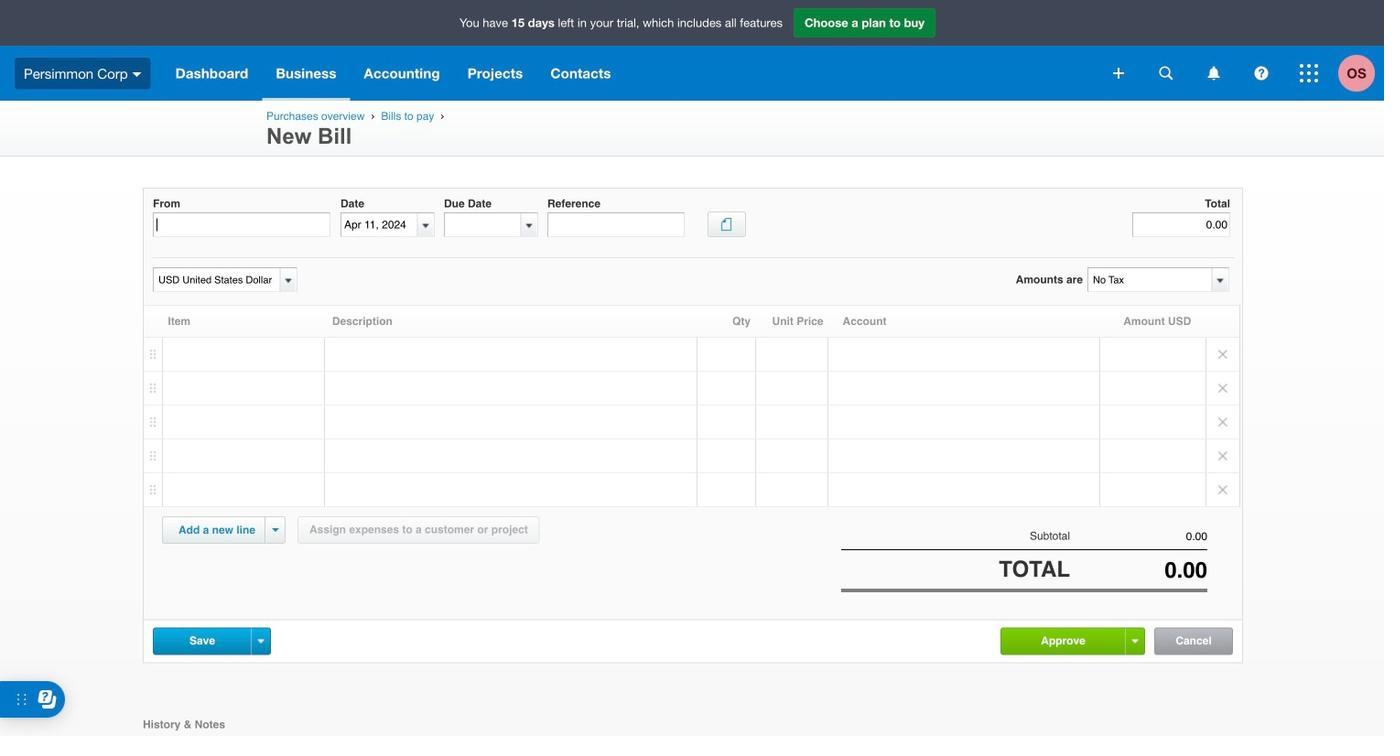 Task type: locate. For each thing, give the bounding box(es) containing it.
2 vertical spatial delete line item image
[[1207, 474, 1240, 506]]

delete line item image
[[1207, 372, 1240, 405], [1207, 440, 1240, 473]]

delete line item image
[[1207, 338, 1240, 371], [1207, 406, 1240, 439], [1207, 474, 1240, 506]]

2 delete line item image from the top
[[1207, 406, 1240, 439]]

1 vertical spatial delete line item image
[[1207, 440, 1240, 473]]

0 vertical spatial delete line item image
[[1207, 372, 1240, 405]]

None text field
[[548, 213, 685, 237], [342, 214, 418, 236], [445, 214, 521, 236], [1071, 530, 1208, 543], [548, 213, 685, 237], [342, 214, 418, 236], [445, 214, 521, 236], [1071, 530, 1208, 543]]

0 vertical spatial delete line item image
[[1207, 338, 1240, 371]]

1 delete line item image from the top
[[1207, 372, 1240, 405]]

3 delete line item image from the top
[[1207, 474, 1240, 506]]

more add line options... image
[[272, 528, 279, 532]]

banner
[[0, 0, 1385, 101]]

1 delete line item image from the top
[[1207, 338, 1240, 371]]

1 vertical spatial delete line item image
[[1207, 406, 1240, 439]]

svg image
[[1301, 64, 1319, 82], [1160, 66, 1174, 80], [1209, 66, 1220, 80], [1114, 68, 1125, 79], [132, 72, 142, 77]]

None text field
[[153, 213, 331, 237], [1133, 213, 1231, 237], [154, 268, 278, 291], [1089, 268, 1212, 291], [1071, 558, 1208, 583], [153, 213, 331, 237], [1133, 213, 1231, 237], [154, 268, 278, 291], [1089, 268, 1212, 291], [1071, 558, 1208, 583]]



Task type: describe. For each thing, give the bounding box(es) containing it.
more save options... image
[[258, 640, 264, 644]]

2 delete line item image from the top
[[1207, 440, 1240, 473]]

svg image
[[1255, 66, 1269, 80]]

more approve options... image
[[1133, 640, 1139, 644]]



Task type: vqa. For each thing, say whether or not it's contained in the screenshot.
Issue
no



